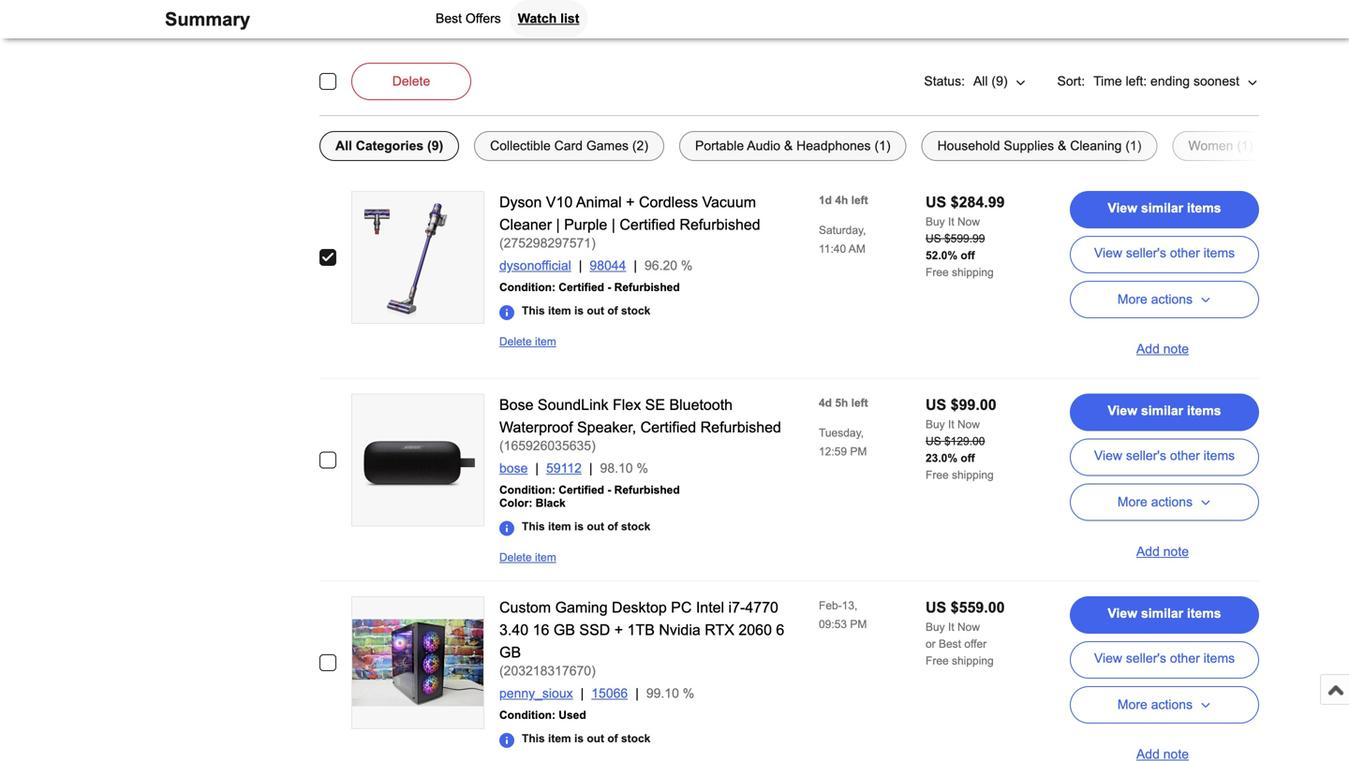 Task type: vqa. For each thing, say whether or not it's contained in the screenshot.
bottom ON
no



Task type: locate. For each thing, give the bounding box(es) containing it.
2 delete item button from the top
[[499, 551, 556, 564]]

2 seller's from the top
[[1126, 449, 1166, 463]]

summary
[[165, 9, 250, 30]]

more
[[1118, 292, 1148, 307], [1118, 495, 1148, 510], [1118, 698, 1148, 713]]

more actions button
[[1070, 281, 1259, 319], [1070, 484, 1259, 521], [1070, 687, 1259, 724]]

it for $284.99
[[948, 215, 954, 228]]

0 vertical spatial delete item button
[[499, 335, 556, 349]]

2 vertical spatial (
[[499, 664, 504, 679]]

sort:
[[1057, 74, 1085, 89]]

gaming
[[555, 600, 608, 616]]

1 delete item from the top
[[499, 335, 556, 348]]

1 vertical spatial more actions button
[[1070, 484, 1259, 521]]

6
[[776, 622, 784, 639]]

off inside the us $99.00 buy it now us $129.00 23.0% off free shipping
[[961, 452, 975, 465]]

3 more from the top
[[1118, 698, 1148, 713]]

0 vertical spatial buy
[[926, 215, 945, 228]]

1 vertical spatial it
[[948, 418, 954, 431]]

2 vertical spatial more actions
[[1118, 698, 1193, 713]]

more actions for $99.00
[[1118, 495, 1193, 510]]

1 shipping from the top
[[952, 266, 994, 279]]

( up penny_sioux
[[499, 664, 504, 679]]

shipping down the $599.99
[[952, 266, 994, 279]]

1 us from the top
[[926, 194, 946, 211]]

left
[[851, 194, 868, 207], [851, 397, 868, 409]]

of down "15066"
[[607, 733, 618, 745]]

of
[[607, 305, 618, 317], [607, 520, 618, 533], [607, 733, 618, 745]]

actions for $99.00
[[1151, 495, 1193, 510]]

2 more actions button from the top
[[1070, 484, 1259, 521]]

best
[[436, 11, 462, 26], [939, 638, 961, 651]]

0 vertical spatial add note button
[[1070, 326, 1259, 364]]

condition: inside condition: certified - refurbished color : black
[[499, 484, 556, 497]]

buy up $129.00
[[926, 418, 945, 431]]

% right 96.20
[[681, 259, 693, 273]]

us left $99.00
[[926, 397, 946, 414]]

1 this from the top
[[522, 305, 545, 317]]

0 vertical spatial pm
[[850, 446, 867, 458]]

| down animal
[[612, 216, 615, 233]]

pc
[[671, 600, 692, 616]]

certified down '98044'
[[559, 281, 604, 294]]

1 vertical spatial add note button
[[1070, 529, 1259, 566]]

view similar items for $99.00
[[1108, 404, 1221, 418]]

certified inside dyson v10 animal + cordless vacuum cleaner | purple | certified refurbished ( 275298297571 )
[[620, 216, 675, 233]]

us for $284.99
[[926, 194, 946, 211]]

1 out from the top
[[587, 305, 604, 317]]

203218317670
[[504, 664, 591, 679]]

condition: down penny_sioux
[[499, 709, 556, 722]]

pm inside feb-13, 09:53 pm
[[850, 618, 867, 631]]

is
[[574, 305, 584, 317], [574, 520, 584, 533], [574, 733, 584, 745]]

1 is from the top
[[574, 305, 584, 317]]

free inside us $284.99 buy it now us $599.99 52.0% off free shipping
[[926, 266, 949, 279]]

1 vertical spatial free
[[926, 469, 949, 482]]

2 condition: from the top
[[499, 484, 556, 497]]

item
[[548, 305, 571, 317], [535, 335, 556, 348], [548, 520, 571, 533], [535, 551, 556, 564], [548, 733, 571, 745]]

watch
[[518, 11, 557, 26]]

- down '98044'
[[607, 281, 611, 294]]

refurbished down 98.10 %
[[614, 484, 680, 497]]

1 other from the top
[[1170, 246, 1200, 260]]

0 vertical spatial view seller's other items
[[1094, 246, 1235, 260]]

is down condition: certified - refurbished color : black
[[574, 520, 584, 533]]

1 vertical spatial now
[[958, 418, 980, 431]]

23.0%
[[926, 452, 958, 465]]

view similar items
[[1108, 201, 1221, 215], [1108, 404, 1221, 418], [1108, 607, 1221, 621]]

1 note from the top
[[1163, 342, 1189, 356]]

3 stock from the top
[[621, 733, 651, 745]]

( down cleaner
[[499, 236, 504, 251]]

0 vertical spatial more actions
[[1118, 292, 1193, 307]]

1 vertical spatial this item is out of stock
[[522, 520, 651, 533]]

condition: up :
[[499, 484, 556, 497]]

this item is out of stock for certified
[[522, 305, 651, 317]]

2 free from the top
[[926, 469, 949, 482]]

2 view similar items from the top
[[1108, 404, 1221, 418]]

free for us $284.99
[[926, 266, 949, 279]]

delete item for bose soundlink flex se bluetooth waterproof speaker, certified refurbished
[[499, 551, 556, 564]]

tuesday,
[[819, 427, 864, 439]]

- down 98.10
[[607, 484, 611, 497]]

0 vertical spatial add
[[1136, 342, 1160, 356]]

2 view seller's other items from the top
[[1094, 449, 1235, 463]]

certified inside bose soundlink flex se bluetooth waterproof speaker, certified refurbished ( 165926035635 )
[[640, 419, 696, 436]]

3 view similar items from the top
[[1108, 607, 1221, 621]]

59112 link
[[546, 461, 600, 476]]

gb down '3.40'
[[499, 645, 521, 661]]

1 add from the top
[[1136, 342, 1160, 356]]

0 vertical spatial delete
[[392, 74, 430, 89]]

certified down se
[[640, 419, 696, 436]]

1 condition: from the top
[[499, 281, 556, 294]]

1 vertical spatial shipping
[[952, 469, 994, 482]]

view seller's other items
[[1094, 246, 1235, 260], [1094, 449, 1235, 463], [1094, 652, 1235, 666]]

bose soundlink flex se bluetooth waterproof speaker, certified refurbished link
[[499, 397, 781, 436]]

stock down condition: certified - refurbished color : black
[[621, 520, 651, 533]]

2 delete item from the top
[[499, 551, 556, 564]]

0 vertical spatial it
[[948, 215, 954, 228]]

3 it from the top
[[948, 621, 954, 634]]

2 buy from the top
[[926, 418, 945, 431]]

1 vertical spatial left
[[851, 397, 868, 409]]

dysonofficial
[[499, 259, 571, 273]]

1 | from the left
[[556, 216, 560, 233]]

96.20 %
[[645, 259, 693, 273]]

2 more from the top
[[1118, 495, 1148, 510]]

shipping
[[952, 266, 994, 279], [952, 469, 994, 482], [952, 655, 994, 668]]

3 shipping from the top
[[952, 655, 994, 668]]

1 vertical spatial buy
[[926, 418, 945, 431]]

free down or
[[926, 655, 949, 668]]

2 vertical spatial condition:
[[499, 709, 556, 722]]

2 actions from the top
[[1151, 495, 1193, 510]]

gb right the 16
[[554, 622, 575, 639]]

2 this from the top
[[522, 520, 545, 533]]

% right 99.10
[[683, 687, 694, 701]]

color
[[499, 497, 529, 510]]

3 free from the top
[[926, 655, 949, 668]]

2 ) from the top
[[591, 439, 596, 453]]

item up soundlink
[[535, 335, 556, 348]]

soonest
[[1194, 74, 1239, 89]]

stock
[[621, 305, 651, 317], [621, 520, 651, 533], [621, 733, 651, 745]]

1 view similar items link from the top
[[1070, 191, 1259, 229]]

2 it from the top
[[948, 418, 954, 431]]

now inside us $559.00 buy it now or best offer free shipping
[[958, 621, 980, 634]]

2 vertical spatial %
[[683, 687, 694, 701]]

( up bose
[[499, 439, 504, 453]]

2 vertical spatial more
[[1118, 698, 1148, 713]]

it down $559.00
[[948, 621, 954, 634]]

view similar items for $284.99
[[1108, 201, 1221, 215]]

best right or
[[939, 638, 961, 651]]

1 off from the top
[[961, 249, 975, 262]]

0 vertical spatial out
[[587, 305, 604, 317]]

0 vertical spatial +
[[626, 194, 635, 211]]

98044
[[590, 259, 626, 273]]

delete for bose soundlink flex se bluetooth waterproof speaker, certified refurbished
[[499, 551, 532, 564]]

1 vertical spatial delete item
[[499, 551, 556, 564]]

0 vertical spatial add note
[[1136, 342, 1189, 356]]

off
[[961, 249, 975, 262], [961, 452, 975, 465]]

delete
[[392, 74, 430, 89], [499, 335, 532, 348], [499, 551, 532, 564]]

ending
[[1151, 74, 1190, 89]]

2 other from the top
[[1170, 449, 1200, 463]]

2 off from the top
[[961, 452, 975, 465]]

more actions button for $284.99
[[1070, 281, 1259, 319]]

0 vertical spatial is
[[574, 305, 584, 317]]

delete item up bose
[[499, 335, 556, 348]]

best left offers
[[436, 11, 462, 26]]

3 ) from the top
[[591, 664, 596, 679]]

0 vertical spatial best
[[436, 11, 462, 26]]

this down :
[[522, 520, 545, 533]]

actions
[[1151, 292, 1193, 307], [1151, 495, 1193, 510], [1151, 698, 1193, 713]]

0 vertical spatial view seller's other items link
[[1070, 236, 1259, 274]]

2 is from the top
[[574, 520, 584, 533]]

stock for certified
[[621, 305, 651, 317]]

us up or
[[926, 600, 946, 616]]

us $284.99 buy it now us $599.99 52.0% off free shipping
[[926, 194, 1005, 279]]

it
[[948, 215, 954, 228], [948, 418, 954, 431], [948, 621, 954, 634]]

1 add note button from the top
[[1070, 326, 1259, 364]]

best inside us $559.00 buy it now or best offer free shipping
[[939, 638, 961, 651]]

1d 4h left
[[819, 194, 868, 207]]

1 vertical spatial add note
[[1136, 545, 1189, 559]]

custom gaming desktop pc intel i7-4770 3.40 16 gb ssd + 1tb nvidia rtx 2060 6 gb ( 203218317670 )
[[499, 600, 784, 679]]

delete down best offers button
[[392, 74, 430, 89]]

2 view similar items link from the top
[[1070, 394, 1259, 431]]

it inside us $559.00 buy it now or best offer free shipping
[[948, 621, 954, 634]]

1 view seller's other items link from the top
[[1070, 236, 1259, 274]]

refurbished down bluetooth
[[700, 419, 781, 436]]

1 similar from the top
[[1141, 201, 1183, 215]]

item down used
[[548, 733, 571, 745]]

view seller's other items for $284.99
[[1094, 246, 1235, 260]]

is for certified
[[574, 305, 584, 317]]

2 of from the top
[[607, 520, 618, 533]]

items
[[1187, 201, 1221, 215], [1204, 246, 1235, 260], [1187, 404, 1221, 418], [1204, 449, 1235, 463], [1187, 607, 1221, 621], [1204, 652, 1235, 666]]

0 vertical spatial (
[[499, 236, 504, 251]]

all (9) button
[[972, 63, 1027, 100]]

refurbished down vacuum
[[680, 216, 760, 233]]

2 vertical spatial other
[[1170, 652, 1200, 666]]

0 vertical spatial free
[[926, 266, 949, 279]]

now up "offer"
[[958, 621, 980, 634]]

1 vertical spatial delete item button
[[499, 551, 556, 564]]

left:
[[1126, 74, 1147, 89]]

buy inside the us $99.00 buy it now us $129.00 23.0% off free shipping
[[926, 418, 945, 431]]

off down $129.00
[[961, 452, 975, 465]]

0 vertical spatial gb
[[554, 622, 575, 639]]

1 vertical spatial off
[[961, 452, 975, 465]]

left right the 5h
[[851, 397, 868, 409]]

is down the condition: certified - refurbished at the top
[[574, 305, 584, 317]]

3 us from the top
[[926, 397, 946, 414]]

3 more actions button from the top
[[1070, 687, 1259, 724]]

1 vertical spatial %
[[637, 461, 648, 476]]

pm
[[850, 446, 867, 458], [850, 618, 867, 631]]

1 view similar items from the top
[[1108, 201, 1221, 215]]

certified down 59112 link
[[559, 484, 604, 497]]

0 vertical spatial -
[[607, 281, 611, 294]]

penny_sioux
[[499, 687, 573, 701]]

98.10 %
[[600, 461, 648, 476]]

1 vertical spatial delete
[[499, 335, 532, 348]]

2 vertical spatial buy
[[926, 621, 945, 634]]

penny_sioux link
[[499, 687, 591, 701]]

3 view seller's other items link from the top
[[1070, 642, 1259, 679]]

add for $99.00
[[1136, 545, 1160, 559]]

3 similar from the top
[[1141, 607, 1183, 621]]

15066
[[591, 687, 628, 701]]

1 pm from the top
[[850, 446, 867, 458]]

it up the $599.99
[[948, 215, 954, 228]]

dyson v10 animal + cordless vacuum cleaner | purple | certified refurbished link
[[499, 194, 760, 233]]

) up "15066"
[[591, 664, 596, 679]]

other for $99.00
[[1170, 449, 1200, 463]]

3 view similar items link from the top
[[1070, 597, 1259, 634]]

pm down tuesday,
[[850, 446, 867, 458]]

more actions button for $99.00
[[1070, 484, 1259, 521]]

+ inside dyson v10 animal + cordless vacuum cleaner | purple | certified refurbished ( 275298297571 )
[[626, 194, 635, 211]]

watch list button
[[509, 0, 588, 37]]

stock down 15066 link
[[621, 733, 651, 745]]

2 vertical spatial view similar items
[[1108, 607, 1221, 621]]

0 vertical spatial stock
[[621, 305, 651, 317]]

3 buy from the top
[[926, 621, 945, 634]]

0 vertical spatial this item is out of stock
[[522, 305, 651, 317]]

2 add note from the top
[[1136, 545, 1189, 559]]

) inside the custom gaming desktop pc intel i7-4770 3.40 16 gb ssd + 1tb nvidia rtx 2060 6 gb ( 203218317670 )
[[591, 664, 596, 679]]

intel
[[696, 600, 724, 616]]

2 vertical spatial actions
[[1151, 698, 1193, 713]]

more actions
[[1118, 292, 1193, 307], [1118, 495, 1193, 510], [1118, 698, 1193, 713]]

1 left from the top
[[851, 194, 868, 207]]

0 vertical spatial view similar items
[[1108, 201, 1221, 215]]

2 vertical spatial stock
[[621, 733, 651, 745]]

2 vertical spatial view seller's other items link
[[1070, 642, 1259, 679]]

free down 23.0%
[[926, 469, 949, 482]]

+
[[626, 194, 635, 211], [614, 622, 623, 639]]

1 this item is out of stock from the top
[[522, 305, 651, 317]]

now for $99.00
[[958, 418, 980, 431]]

it up $129.00
[[948, 418, 954, 431]]

of down the condition: certified - refurbished at the top
[[607, 305, 618, 317]]

more actions for $284.99
[[1118, 292, 1193, 307]]

) down purple
[[591, 236, 596, 251]]

similar for $99.00
[[1141, 404, 1183, 418]]

2 - from the top
[[607, 484, 611, 497]]

seller's for $99.00
[[1126, 449, 1166, 463]]

1 vertical spatial of
[[607, 520, 618, 533]]

out down condition: certified - refurbished color : black
[[587, 520, 604, 533]]

is down used
[[574, 733, 584, 745]]

% for )
[[637, 461, 648, 476]]

2 vertical spatial now
[[958, 621, 980, 634]]

other
[[1170, 246, 1200, 260], [1170, 449, 1200, 463], [1170, 652, 1200, 666]]

) inside bose soundlink flex se bluetooth waterproof speaker, certified refurbished ( 165926035635 )
[[591, 439, 596, 453]]

this item is out of stock down condition: certified - refurbished color : black
[[522, 520, 651, 533]]

view for view similar items link associated with $284.99
[[1108, 201, 1137, 215]]

0 horizontal spatial |
[[556, 216, 560, 233]]

2 stock from the top
[[621, 520, 651, 533]]

tuesday, 12:59 pm
[[819, 427, 867, 458]]

this item is out of stock down the condition: certified - refurbished at the top
[[522, 305, 651, 317]]

used
[[559, 709, 586, 722]]

now for $284.99
[[958, 215, 980, 228]]

2 vertical spatial similar
[[1141, 607, 1183, 621]]

delete up bose
[[499, 335, 532, 348]]

1 buy from the top
[[926, 215, 945, 228]]

52.0%
[[926, 249, 958, 262]]

shipping down "offer"
[[952, 655, 994, 668]]

3 ( from the top
[[499, 664, 504, 679]]

delete item button up bose
[[499, 335, 556, 349]]

- inside condition: certified - refurbished color : black
[[607, 484, 611, 497]]

1 horizontal spatial gb
[[554, 622, 575, 639]]

( inside bose soundlink flex se bluetooth waterproof speaker, certified refurbished ( 165926035635 )
[[499, 439, 504, 453]]

actions for $284.99
[[1151, 292, 1193, 307]]

1 vertical spatial view similar items
[[1108, 404, 1221, 418]]

seller's
[[1126, 246, 1166, 260], [1126, 449, 1166, 463], [1126, 652, 1166, 666]]

1 horizontal spatial +
[[626, 194, 635, 211]]

+ right animal
[[626, 194, 635, 211]]

0 vertical spatial shipping
[[952, 266, 994, 279]]

2 shipping from the top
[[952, 469, 994, 482]]

this item is out of stock down used
[[522, 733, 651, 745]]

add note button for $284.99
[[1070, 326, 1259, 364]]

view for "view seller's other items" link for $99.00
[[1094, 449, 1122, 463]]

1 more actions button from the top
[[1070, 281, 1259, 319]]

refurbished inside bose soundlink flex se bluetooth waterproof speaker, certified refurbished ( 165926035635 )
[[700, 419, 781, 436]]

1 vertical spatial this
[[522, 520, 545, 533]]

1 vertical spatial view seller's other items link
[[1070, 439, 1259, 476]]

2 vertical spatial )
[[591, 664, 596, 679]]

0 vertical spatial note
[[1163, 342, 1189, 356]]

purple
[[564, 216, 607, 233]]

1 vertical spatial stock
[[621, 520, 651, 533]]

2 vertical spatial out
[[587, 733, 604, 745]]

view similar items link
[[1070, 191, 1259, 229], [1070, 394, 1259, 431], [1070, 597, 1259, 634]]

0 vertical spatial )
[[591, 236, 596, 251]]

it inside us $284.99 buy it now us $599.99 52.0% off free shipping
[[948, 215, 954, 228]]

delete item up the custom
[[499, 551, 556, 564]]

out down the condition: certified - refurbished at the top
[[587, 305, 604, 317]]

1 delete item button from the top
[[499, 335, 556, 349]]

nvidia
[[659, 622, 701, 639]]

1 free from the top
[[926, 266, 949, 279]]

0 horizontal spatial best
[[436, 11, 462, 26]]

us up 23.0%
[[926, 435, 941, 448]]

shipping inside us $284.99 buy it now us $599.99 52.0% off free shipping
[[952, 266, 994, 279]]

buy for us $284.99
[[926, 215, 945, 228]]

165926035635
[[504, 439, 591, 453]]

of down condition: certified - refurbished color : black
[[607, 520, 618, 533]]

2 this item is out of stock from the top
[[522, 520, 651, 533]]

1 vertical spatial out
[[587, 520, 604, 533]]

buy up or
[[926, 621, 945, 634]]

0 vertical spatial more actions button
[[1070, 281, 1259, 319]]

+ left '1tb' in the left bottom of the page
[[614, 622, 623, 639]]

item down the condition: certified - refurbished at the top
[[548, 305, 571, 317]]

96.20
[[645, 259, 677, 273]]

bose soundlink flex se bluetooth waterproof speaker, certified refurbished image
[[352, 411, 483, 510]]

buy up the $599.99
[[926, 215, 945, 228]]

us inside us $559.00 buy it now or best offer free shipping
[[926, 600, 946, 616]]

now up $129.00
[[958, 418, 980, 431]]

bose soundlink flex se bluetooth waterproof speaker, certified refurbished ( 165926035635 )
[[499, 397, 781, 453]]

1 vertical spatial more
[[1118, 495, 1148, 510]]

3 now from the top
[[958, 621, 980, 634]]

view similar items link for $99.00
[[1070, 394, 1259, 431]]

2 vertical spatial shipping
[[952, 655, 994, 668]]

left right 4h on the right
[[851, 194, 868, 207]]

2 vertical spatial this
[[522, 733, 545, 745]]

09:53
[[819, 618, 847, 631]]

off inside us $284.99 buy it now us $599.99 52.0% off free shipping
[[961, 249, 975, 262]]

free inside us $559.00 buy it now or best offer free shipping
[[926, 655, 949, 668]]

2 add note button from the top
[[1070, 529, 1259, 566]]

stock down 98044 link
[[621, 305, 651, 317]]

flex
[[613, 397, 641, 414]]

it for $559.00
[[948, 621, 954, 634]]

2 vertical spatial this item is out of stock
[[522, 733, 651, 745]]

0 vertical spatial actions
[[1151, 292, 1193, 307]]

% right 98.10
[[637, 461, 648, 476]]

this down condition: used
[[522, 733, 545, 745]]

view for first "view seller's other items" link from the bottom
[[1094, 652, 1122, 666]]

1 it from the top
[[948, 215, 954, 228]]

1 ( from the top
[[499, 236, 504, 251]]

2 similar from the top
[[1141, 404, 1183, 418]]

off down the $599.99
[[961, 249, 975, 262]]

delete item button
[[499, 335, 556, 349], [499, 551, 556, 564]]

1 vertical spatial note
[[1163, 545, 1189, 559]]

item down black
[[548, 520, 571, 533]]

us left the $284.99
[[926, 194, 946, 211]]

pm down 13,
[[850, 618, 867, 631]]

this down the dysonofficial
[[522, 305, 545, 317]]

us for $99.00
[[926, 397, 946, 414]]

offers
[[466, 11, 501, 26]]

now up the $599.99
[[958, 215, 980, 228]]

delete up the custom
[[499, 551, 532, 564]]

2 note from the top
[[1163, 545, 1189, 559]]

1 stock from the top
[[621, 305, 651, 317]]

5 us from the top
[[926, 600, 946, 616]]

1 vertical spatial is
[[574, 520, 584, 533]]

buy inside us $284.99 buy it now us $599.99 52.0% off free shipping
[[926, 215, 945, 228]]

se
[[645, 397, 665, 414]]

0 vertical spatial similar
[[1141, 201, 1183, 215]]

2 vertical spatial view seller's other items
[[1094, 652, 1235, 666]]

1 vertical spatial more actions
[[1118, 495, 1193, 510]]

add note for us $99.00
[[1136, 545, 1189, 559]]

now inside the us $99.00 buy it now us $129.00 23.0% off free shipping
[[958, 418, 980, 431]]

now inside us $284.99 buy it now us $599.99 52.0% off free shipping
[[958, 215, 980, 228]]

2 add from the top
[[1136, 545, 1160, 559]]

1 vertical spatial condition:
[[499, 484, 556, 497]]

2 vertical spatial is
[[574, 733, 584, 745]]

shipping for $284.99
[[952, 266, 994, 279]]

2 vertical spatial view similar items link
[[1070, 597, 1259, 634]]

black
[[536, 497, 566, 510]]

2 ( from the top
[[499, 439, 504, 453]]

0 horizontal spatial +
[[614, 622, 623, 639]]

1 horizontal spatial |
[[612, 216, 615, 233]]

2 left from the top
[[851, 397, 868, 409]]

1 of from the top
[[607, 305, 618, 317]]

4h
[[835, 194, 848, 207]]

certified inside condition: certified - refurbished color : black
[[559, 484, 604, 497]]

2 view seller's other items link from the top
[[1070, 439, 1259, 476]]

| up 275298297571
[[556, 216, 560, 233]]

0 vertical spatial seller's
[[1126, 246, 1166, 260]]

2 vertical spatial of
[[607, 733, 618, 745]]

1 more actions from the top
[[1118, 292, 1193, 307]]

0 vertical spatial delete item
[[499, 335, 556, 348]]

condition:
[[499, 281, 556, 294], [499, 484, 556, 497], [499, 709, 556, 722]]

1 - from the top
[[607, 281, 611, 294]]

$129.00
[[944, 435, 985, 448]]

1 vertical spatial view similar items link
[[1070, 394, 1259, 431]]

similar
[[1141, 201, 1183, 215], [1141, 404, 1183, 418], [1141, 607, 1183, 621]]

free down the 52.0%
[[926, 266, 949, 279]]

out for 165926035635
[[587, 520, 604, 533]]

add note for us $284.99
[[1136, 342, 1189, 356]]

1 more from the top
[[1118, 292, 1148, 307]]

delete item button up the custom
[[499, 551, 556, 564]]

view seller's other items link for $99.00
[[1070, 439, 1259, 476]]

out down "15066"
[[587, 733, 604, 745]]

1 horizontal spatial best
[[939, 638, 961, 651]]

0 vertical spatial more
[[1118, 292, 1148, 307]]

0 vertical spatial now
[[958, 215, 980, 228]]

us up the 52.0%
[[926, 232, 941, 245]]

2 vertical spatial it
[[948, 621, 954, 634]]

condition: down the dysonofficial
[[499, 281, 556, 294]]

2 vertical spatial seller's
[[1126, 652, 1166, 666]]

2 out from the top
[[587, 520, 604, 533]]

1 vertical spatial best
[[939, 638, 961, 651]]

1 vertical spatial (
[[499, 439, 504, 453]]

2 vertical spatial more actions button
[[1070, 687, 1259, 724]]

certified down cordless
[[620, 216, 675, 233]]

0 vertical spatial %
[[681, 259, 693, 273]]

1 actions from the top
[[1151, 292, 1193, 307]]

0 vertical spatial view similar items link
[[1070, 191, 1259, 229]]

this
[[522, 305, 545, 317], [522, 520, 545, 533], [522, 733, 545, 745]]

1 add note from the top
[[1136, 342, 1189, 356]]

add note button
[[1070, 326, 1259, 364], [1070, 529, 1259, 566]]

1 view seller's other items from the top
[[1094, 246, 1235, 260]]

) down the speaker,
[[591, 439, 596, 453]]

2 now from the top
[[958, 418, 980, 431]]

shipping down $129.00
[[952, 469, 994, 482]]

free inside the us $99.00 buy it now us $129.00 23.0% off free shipping
[[926, 469, 949, 482]]

2 pm from the top
[[850, 618, 867, 631]]

( inside dyson v10 animal + cordless vacuum cleaner | purple | certified refurbished ( 275298297571 )
[[499, 236, 504, 251]]

shipping inside us $559.00 buy it now or best offer free shipping
[[952, 655, 994, 668]]

2 more actions from the top
[[1118, 495, 1193, 510]]

view seller's other items for $99.00
[[1094, 449, 1235, 463]]

1 seller's from the top
[[1126, 246, 1166, 260]]

shipping inside the us $99.00 buy it now us $129.00 23.0% off free shipping
[[952, 469, 994, 482]]

delete item button for dyson v10 animal + cordless vacuum cleaner | purple | certified refurbished
[[499, 335, 556, 349]]

% for refurbished
[[681, 259, 693, 273]]

1 vertical spatial similar
[[1141, 404, 1183, 418]]

it inside the us $99.00 buy it now us $129.00 23.0% off free shipping
[[948, 418, 954, 431]]

of for certified
[[607, 305, 618, 317]]

2 us from the top
[[926, 232, 941, 245]]

16
[[533, 622, 549, 639]]

1 vertical spatial other
[[1170, 449, 1200, 463]]

3 seller's from the top
[[1126, 652, 1166, 666]]

view seller's other items link
[[1070, 236, 1259, 274], [1070, 439, 1259, 476], [1070, 642, 1259, 679]]

left for us $99.00
[[851, 397, 868, 409]]

1 vertical spatial pm
[[850, 618, 867, 631]]

1 vertical spatial +
[[614, 622, 623, 639]]



Task type: describe. For each thing, give the bounding box(es) containing it.
delete inside button
[[392, 74, 430, 89]]

98.10
[[600, 461, 633, 476]]

view for view similar items link for $99.00
[[1108, 404, 1137, 418]]

us for $559.00
[[926, 600, 946, 616]]

:
[[529, 497, 532, 510]]

custom
[[499, 600, 551, 616]]

buy for us $99.00
[[926, 418, 945, 431]]

animal
[[576, 194, 622, 211]]

refurbished down 96.20
[[614, 281, 680, 294]]

shipping for $99.00
[[952, 469, 994, 482]]

3 more actions from the top
[[1118, 698, 1193, 713]]

best offers
[[436, 11, 501, 26]]

view similar items link for $284.99
[[1070, 191, 1259, 229]]

ssd
[[579, 622, 610, 639]]

bluetooth
[[669, 397, 733, 414]]

2060
[[739, 622, 772, 639]]

delete item for dyson v10 animal + cordless vacuum cleaner | purple | certified refurbished
[[499, 335, 556, 348]]

left for us $284.99
[[851, 194, 868, 207]]

this for cleaner
[[522, 305, 545, 317]]

4 us from the top
[[926, 435, 941, 448]]

view for third view similar items link from the top
[[1108, 607, 1137, 621]]

12:59
[[819, 446, 847, 458]]

) inside dyson v10 animal + cordless vacuum cleaner | purple | certified refurbished ( 275298297571 )
[[591, 236, 596, 251]]

3 of from the top
[[607, 733, 618, 745]]

98044 link
[[590, 259, 645, 273]]

desktop
[[612, 600, 667, 616]]

3.40
[[499, 622, 529, 639]]

list
[[560, 11, 579, 26]]

saturday, 11:40 am
[[819, 224, 866, 255]]

now for $559.00
[[958, 621, 980, 634]]

off for $99.00
[[961, 452, 975, 465]]

bose
[[499, 397, 534, 414]]

this item is out of stock for 165926035635
[[522, 520, 651, 533]]

$284.99
[[951, 194, 1005, 211]]

pm inside 'tuesday, 12:59 pm'
[[850, 446, 867, 458]]

condition: used
[[499, 709, 586, 722]]

item for dyson v10 animal + cordless vacuum cleaner | purple | certified refurbished
[[548, 305, 571, 317]]

cleaner
[[499, 216, 552, 233]]

us $559.00 buy it now or best offer free shipping
[[926, 600, 1005, 668]]

cordless
[[639, 194, 698, 211]]

- for 165926035635
[[607, 484, 611, 497]]

status:
[[924, 74, 965, 89]]

off for $284.99
[[961, 249, 975, 262]]

$599.99
[[944, 232, 985, 245]]

sort: time left: ending soonest
[[1057, 74, 1239, 89]]

dyson v10 animal + cordless vacuum cleaner | purple | certified refurbished image
[[352, 192, 483, 323]]

view seller's other items link for $284.99
[[1070, 236, 1259, 274]]

all
[[973, 74, 988, 89]]

3 other from the top
[[1170, 652, 1200, 666]]

item for custom gaming desktop pc intel i7-4770 3.40 16 gb ssd + 1tb nvidia rtx 2060 6 gb
[[548, 733, 571, 745]]

1d
[[819, 194, 832, 207]]

note for us $99.00
[[1163, 545, 1189, 559]]

3 out from the top
[[587, 733, 604, 745]]

of for 165926035635
[[607, 520, 618, 533]]

condition: certified - refurbished color : black
[[499, 484, 680, 510]]

- for certified
[[607, 281, 611, 294]]

more for $284.99
[[1118, 292, 1148, 307]]

similar for $284.99
[[1141, 201, 1183, 215]]

custom gaming desktop pc intel i7-4770 3.40 16 gb ssd + 1tb nvidia rtx 2060 6 gb image
[[352, 620, 483, 707]]

it for $99.00
[[948, 418, 954, 431]]

3 is from the top
[[574, 733, 584, 745]]

bose
[[499, 461, 528, 476]]

275298297571
[[504, 236, 591, 251]]

dysonofficial link
[[499, 259, 590, 273]]

saturday,
[[819, 224, 866, 237]]

watch list
[[518, 11, 579, 26]]

us $99.00 buy it now us $129.00 23.0% off free shipping
[[926, 397, 996, 482]]

buy inside us $559.00 buy it now or best offer free shipping
[[926, 621, 945, 634]]

best offers button
[[427, 0, 509, 37]]

refurbished inside dyson v10 animal + cordless vacuum cleaner | purple | certified refurbished ( 275298297571 )
[[680, 216, 760, 233]]

4d
[[819, 397, 832, 409]]

view for $284.99 "view seller's other items" link
[[1094, 246, 1122, 260]]

3 this item is out of stock from the top
[[522, 733, 651, 745]]

stock for 165926035635
[[621, 520, 651, 533]]

$99.00
[[951, 397, 996, 414]]

3 view seller's other items from the top
[[1094, 652, 1235, 666]]

is for 165926035635
[[574, 520, 584, 533]]

1tb
[[627, 622, 655, 639]]

time left: ending soonest button
[[1092, 63, 1259, 100]]

3 condition: from the top
[[499, 709, 556, 722]]

or
[[926, 638, 936, 651]]

vacuum
[[702, 194, 756, 211]]

add note button for $99.00
[[1070, 529, 1259, 566]]

condition: for cleaner
[[499, 281, 556, 294]]

2 | from the left
[[612, 216, 615, 233]]

free for us $99.00
[[926, 469, 949, 482]]

condition: for speaker,
[[499, 484, 556, 497]]

4770
[[745, 600, 778, 616]]

delete button
[[351, 63, 471, 100]]

i7-
[[728, 600, 745, 616]]

v10
[[546, 194, 573, 211]]

add for $284.99
[[1136, 342, 1160, 356]]

best inside best offers button
[[436, 11, 462, 26]]

0 horizontal spatial gb
[[499, 645, 521, 661]]

other for $284.99
[[1170, 246, 1200, 260]]

feb-13, 09:53 pm
[[819, 600, 867, 631]]

seller's for $284.99
[[1126, 246, 1166, 260]]

5h
[[835, 397, 848, 409]]

more for $99.00
[[1118, 495, 1148, 510]]

note for us $284.99
[[1163, 342, 1189, 356]]

15066 link
[[591, 687, 646, 701]]

13,
[[842, 600, 858, 612]]

speaker,
[[577, 419, 636, 436]]

out for certified
[[587, 305, 604, 317]]

bose link
[[499, 461, 546, 476]]

delete item button for bose soundlink flex se bluetooth waterproof speaker, certified refurbished
[[499, 551, 556, 564]]

condition: certified - refurbished
[[499, 281, 680, 294]]

dyson
[[499, 194, 542, 211]]

99.10 %
[[646, 687, 694, 701]]

59112
[[546, 461, 582, 476]]

dyson v10 animal + cordless vacuum cleaner | purple | certified refurbished ( 275298297571 )
[[499, 194, 760, 251]]

item for bose soundlink flex se bluetooth waterproof speaker, certified refurbished
[[548, 520, 571, 533]]

delete for dyson v10 animal + cordless vacuum cleaner | purple | certified refurbished
[[499, 335, 532, 348]]

(9)
[[992, 74, 1008, 89]]

$559.00
[[951, 600, 1005, 616]]

3 actions from the top
[[1151, 698, 1193, 713]]

item up the custom
[[535, 551, 556, 564]]

custom gaming desktop pc intel i7-4770 3.40 16 gb ssd + 1tb nvidia rtx 2060 6 gb link
[[499, 600, 784, 661]]

status: all (9)
[[924, 74, 1008, 89]]

this for speaker,
[[522, 520, 545, 533]]

waterproof
[[499, 419, 573, 436]]

( inside the custom gaming desktop pc intel i7-4770 3.40 16 gb ssd + 1tb nvidia rtx 2060 6 gb ( 203218317670 )
[[499, 664, 504, 679]]

rtx
[[705, 622, 734, 639]]

+ inside the custom gaming desktop pc intel i7-4770 3.40 16 gb ssd + 1tb nvidia rtx 2060 6 gb ( 203218317670 )
[[614, 622, 623, 639]]

offer
[[964, 638, 987, 651]]

4d 5h left
[[819, 397, 868, 409]]

refurbished inside condition: certified - refurbished color : black
[[614, 484, 680, 497]]

am
[[849, 243, 866, 255]]

3 this from the top
[[522, 733, 545, 745]]



